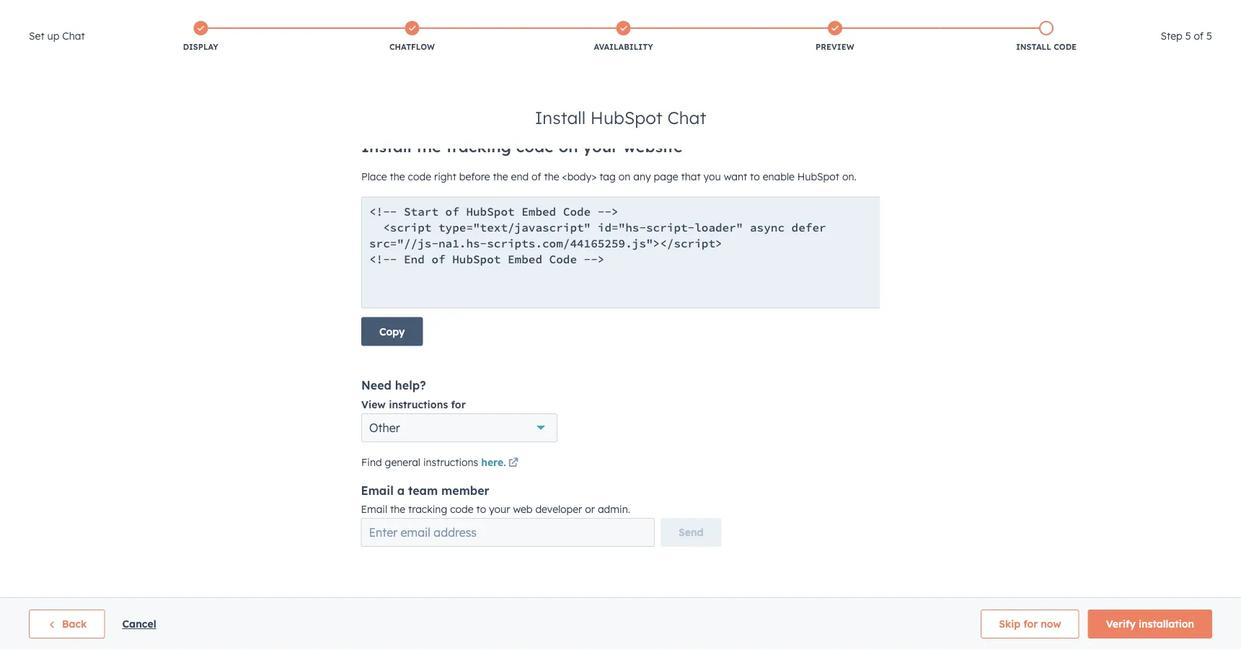 Task type: vqa. For each thing, say whether or not it's contained in the screenshot.
Marketing image on the left
no



Task type: describe. For each thing, give the bounding box(es) containing it.
verify installation
[[1107, 618, 1195, 630]]

install for install code
[[1017, 42, 1052, 52]]

code inside list item
[[1054, 42, 1077, 52]]

back button
[[29, 610, 105, 639]]

2 menu item from the left
[[1015, 0, 1042, 23]]

step
[[1162, 30, 1183, 42]]

admin.
[[598, 503, 631, 516]]

search button
[[1204, 30, 1229, 55]]

set
[[29, 30, 44, 42]]

preview completed list item
[[730, 18, 941, 56]]

chat for install hubspot chat
[[668, 107, 707, 128]]

chatflow completed list item
[[307, 18, 518, 56]]

installation
[[1139, 618, 1195, 630]]

now
[[1042, 618, 1062, 630]]

Search HubSpot search field
[[1039, 30, 1216, 55]]

skip for now button
[[981, 610, 1080, 639]]

web
[[513, 503, 533, 516]]

cancel button
[[122, 616, 156, 633]]

code inside email a team member email the tracking code to your web developer or admin.
[[450, 503, 474, 516]]

step 5 of 5
[[1162, 30, 1213, 42]]

2 email from the top
[[361, 503, 388, 516]]

developer
[[536, 503, 583, 516]]

up
[[47, 30, 59, 42]]

cancel
[[122, 618, 156, 630]]

back
[[62, 618, 87, 630]]

marketplaces button
[[1043, 0, 1074, 23]]

install code
[[1017, 42, 1077, 52]]

availability
[[594, 42, 654, 52]]

skip
[[1000, 618, 1021, 630]]

install hubspot chat
[[535, 107, 707, 128]]

marketplaces image
[[1052, 6, 1065, 19]]

display
[[183, 42, 219, 52]]

set up chat
[[29, 30, 85, 42]]

install code list item
[[941, 18, 1153, 56]]

availability completed list item
[[518, 18, 730, 56]]



Task type: locate. For each thing, give the bounding box(es) containing it.
preview
[[816, 42, 855, 52]]

send button
[[661, 518, 722, 547]]

1 5 from the left
[[1186, 30, 1192, 42]]

your
[[489, 503, 511, 516]]

tracking
[[408, 503, 448, 516]]

1 vertical spatial install
[[535, 107, 586, 128]]

search image
[[1212, 38, 1222, 48]]

code down marketplaces icon
[[1054, 42, 1077, 52]]

0 horizontal spatial install
[[535, 107, 586, 128]]

list containing display
[[95, 18, 1153, 56]]

chat for set up chat
[[62, 30, 85, 42]]

hubspot
[[591, 107, 663, 128]]

chat inside heading
[[62, 30, 85, 42]]

2 5 from the left
[[1207, 30, 1213, 42]]

menu item
[[935, 0, 1012, 23], [1015, 0, 1042, 23]]

member
[[442, 483, 490, 498]]

install down marketplaces icon
[[1017, 42, 1052, 52]]

the
[[390, 503, 406, 516]]

email a team member email the tracking code to your web developer or admin.
[[361, 483, 631, 516]]

code down member
[[450, 503, 474, 516]]

verify
[[1107, 618, 1136, 630]]

send
[[679, 526, 704, 539]]

0 vertical spatial code
[[1054, 42, 1077, 52]]

set up chat heading
[[29, 27, 85, 45]]

1 horizontal spatial 5
[[1207, 30, 1213, 42]]

list
[[95, 18, 1153, 56]]

1 vertical spatial code
[[450, 503, 474, 516]]

5 right of
[[1207, 30, 1213, 42]]

0 vertical spatial email
[[361, 483, 394, 498]]

chat right up
[[62, 30, 85, 42]]

0 horizontal spatial 5
[[1186, 30, 1192, 42]]

install inside install code list item
[[1017, 42, 1052, 52]]

0 horizontal spatial menu item
[[935, 0, 1012, 23]]

1 horizontal spatial code
[[1054, 42, 1077, 52]]

1 vertical spatial chat
[[668, 107, 707, 128]]

1 menu item from the left
[[935, 0, 1012, 23]]

display completed list item
[[95, 18, 307, 56]]

or
[[585, 503, 595, 516]]

skip for now
[[1000, 618, 1062, 630]]

chat
[[62, 30, 85, 42], [668, 107, 707, 128]]

5
[[1186, 30, 1192, 42], [1207, 30, 1213, 42]]

1 horizontal spatial install
[[1017, 42, 1052, 52]]

1 horizontal spatial chat
[[668, 107, 707, 128]]

team
[[408, 483, 438, 498]]

to
[[477, 503, 486, 516]]

install for install hubspot chat
[[535, 107, 586, 128]]

chat right hubspot
[[668, 107, 707, 128]]

1 email from the top
[[361, 483, 394, 498]]

1 vertical spatial email
[[361, 503, 388, 516]]

install
[[1017, 42, 1052, 52], [535, 107, 586, 128]]

email
[[361, 483, 394, 498], [361, 503, 388, 516]]

of
[[1195, 30, 1204, 42]]

0 vertical spatial chat
[[62, 30, 85, 42]]

0 horizontal spatial code
[[450, 503, 474, 516]]

chatflow
[[390, 42, 435, 52]]

email left the
[[361, 503, 388, 516]]

a
[[397, 483, 405, 498]]

code
[[1054, 42, 1077, 52], [450, 503, 474, 516]]

0 vertical spatial install
[[1017, 42, 1052, 52]]

email left a
[[361, 483, 394, 498]]

for
[[1024, 618, 1039, 630]]

5 left of
[[1186, 30, 1192, 42]]

1 horizontal spatial menu item
[[1015, 0, 1042, 23]]

verify installation button
[[1089, 610, 1213, 639]]

install left hubspot
[[535, 107, 586, 128]]

menu
[[935, 0, 1225, 23]]

0 horizontal spatial chat
[[62, 30, 85, 42]]

Enter email address text field
[[361, 518, 655, 547]]



